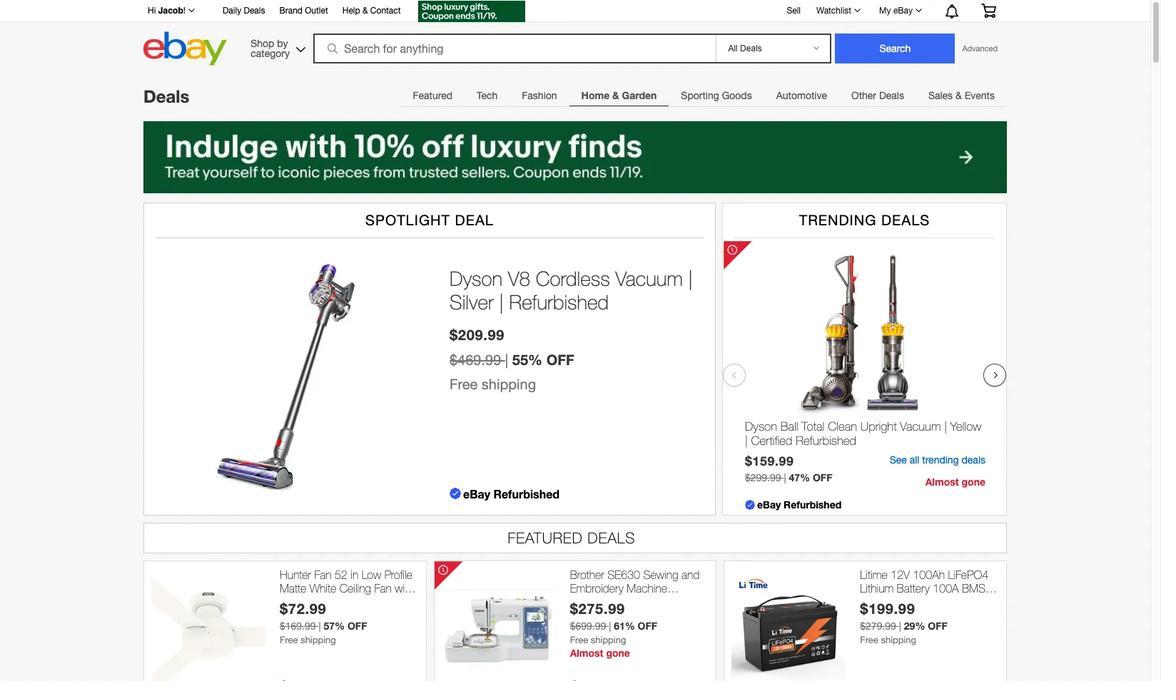Task type: locate. For each thing, give the bounding box(es) containing it.
1 vertical spatial dyson
[[745, 420, 777, 434]]

ebay inside my ebay link
[[893, 6, 913, 16]]

1 vertical spatial fan
[[374, 582, 392, 595]]

free down $699.99
[[570, 635, 588, 646]]

29%
[[904, 620, 925, 632]]

account navigation
[[140, 0, 1007, 24]]

sell
[[787, 5, 801, 15]]

& right help
[[363, 6, 368, 16]]

ebay refurbished
[[463, 487, 560, 501], [757, 499, 842, 511]]

1 horizontal spatial gone
[[962, 476, 986, 488]]

deals for other deals
[[879, 90, 904, 101]]

2 horizontal spatial ebay
[[893, 6, 913, 16]]

none submit inside the shop by category banner
[[835, 34, 955, 64]]

1 horizontal spatial &
[[612, 89, 619, 101]]

deals inside account navigation
[[244, 6, 265, 16]]

spotlight
[[365, 212, 450, 228]]

free down $279.99 on the right
[[860, 635, 878, 646]]

free inside $275.99 $699.99 | 61% off free shipping almost gone
[[570, 635, 588, 646]]

57%
[[324, 620, 345, 632]]

shipping
[[482, 376, 536, 393], [301, 635, 336, 646], [591, 635, 626, 646], [881, 635, 916, 646]]

1 horizontal spatial almost
[[925, 476, 959, 488]]

1 horizontal spatial ebay
[[757, 499, 781, 511]]

3
[[280, 596, 286, 609]]

ebay refurbished for dyson v8 cordless vacuum | silver | refurbished
[[463, 487, 560, 501]]

fan up "white"
[[314, 569, 332, 582]]

1 horizontal spatial and
[[682, 569, 700, 582]]

trolling
[[930, 596, 962, 609]]

& right home
[[612, 89, 619, 101]]

see all trending deals link
[[890, 455, 986, 466]]

automotive link
[[764, 81, 839, 110]]

almost inside $275.99 $699.99 | 61% off free shipping almost gone
[[570, 647, 603, 660]]

61%
[[614, 620, 635, 632]]

dyson inside dyson v8 cordless vacuum | silver | refurbished
[[450, 267, 503, 290]]

0 horizontal spatial gone
[[606, 647, 630, 660]]

almost down trending
[[925, 476, 959, 488]]

$209.99
[[450, 326, 505, 343]]

and right the sewing
[[682, 569, 700, 582]]

0 vertical spatial almost
[[925, 476, 959, 488]]

featured left tech 'link'
[[413, 90, 452, 101]]

shipping down 29%
[[881, 635, 916, 646]]

| inside $275.99 $699.99 | 61% off free shipping almost gone
[[609, 621, 611, 632]]

advanced link
[[955, 34, 1005, 63]]

1 horizontal spatial vacuum
[[900, 420, 941, 434]]

shop by category banner
[[140, 0, 1007, 69]]

1 vertical spatial featured
[[508, 529, 583, 547]]

1 vertical spatial gone
[[606, 647, 630, 660]]

litime 12v 100ah lifepo4 lithium battery 100a bms for rv off-grid trolling motor
[[860, 569, 993, 609]]

0 horizontal spatial featured
[[413, 90, 452, 101]]

1 vertical spatial vacuum
[[900, 420, 941, 434]]

shipping down 57%
[[301, 635, 336, 646]]

deals for featured deals
[[588, 529, 636, 547]]

shipping inside $199.99 $279.99 | 29% off free shipping
[[881, 635, 916, 646]]

1 horizontal spatial fan
[[374, 582, 392, 595]]

home
[[581, 89, 610, 101]]

1 vertical spatial almost
[[570, 647, 603, 660]]

ebay for dyson ball total clean upright vacuum | yellow | certified refurbished
[[757, 499, 781, 511]]

& right "sales"
[[956, 90, 962, 101]]

fashion
[[522, 90, 557, 101]]

0 vertical spatial gone
[[962, 476, 986, 488]]

and inside the brother se630 sewing and embroidery machine refurbished
[[682, 569, 700, 582]]

indulge with 10% off luxury finds treat yourself iconic pieces from trusted sellers. coupon ends 11/19. image
[[143, 121, 1007, 193]]

shop by category
[[251, 37, 290, 59]]

watchlist link
[[809, 2, 867, 19]]

None submit
[[835, 34, 955, 64]]

refurbished down cordless
[[509, 291, 609, 314]]

gone inside $275.99 $699.99 | 61% off free shipping almost gone
[[606, 647, 630, 660]]

home & garden tab list
[[401, 81, 1007, 110]]

$199.99
[[860, 600, 915, 617]]

& inside "link"
[[612, 89, 619, 101]]

100a
[[933, 582, 959, 595]]

free inside $199.99 $279.99 | 29% off free shipping
[[860, 635, 878, 646]]

0 vertical spatial vacuum
[[616, 267, 683, 290]]

for
[[860, 596, 872, 609]]

other
[[851, 90, 876, 101]]

total
[[802, 420, 825, 434]]

off inside $275.99 $699.99 | 61% off free shipping almost gone
[[638, 620, 657, 632]]

help & contact
[[342, 6, 401, 16]]

0 vertical spatial featured
[[413, 90, 452, 101]]

vacuum inside dyson v8 cordless vacuum | silver | refurbished
[[616, 267, 683, 290]]

$275.99 $699.99 | 61% off free shipping almost gone
[[570, 600, 657, 660]]

featured for featured
[[413, 90, 452, 101]]

dyson ball total clean upright vacuum | yellow | certified refurbished link
[[745, 420, 986, 452]]

featured inside home & garden "menu bar"
[[413, 90, 452, 101]]

& inside account navigation
[[363, 6, 368, 16]]

and down "white"
[[325, 596, 343, 609]]

brother
[[570, 569, 604, 582]]

0 vertical spatial and
[[682, 569, 700, 582]]

goods
[[722, 90, 752, 101]]

vacuum inside dyson ball total clean upright vacuum | yellow | certified refurbished
[[900, 420, 941, 434]]

gone down 61%
[[606, 647, 630, 660]]

by
[[277, 37, 288, 49]]

and
[[682, 569, 700, 582], [325, 596, 343, 609]]

sporting
[[681, 90, 719, 101]]

& for contact
[[363, 6, 368, 16]]

matte
[[280, 582, 306, 595]]

tech link
[[465, 81, 510, 110]]

hi jacob !
[[148, 5, 185, 16]]

shipping for $199.99
[[881, 635, 916, 646]]

profile
[[384, 569, 412, 582]]

dyson
[[450, 267, 503, 290], [745, 420, 777, 434]]

| inside $72.99 $169.99 | 57% off free shipping
[[319, 621, 321, 632]]

shipping inside $275.99 $699.99 | 61% off free shipping almost gone
[[591, 635, 626, 646]]

clean
[[828, 420, 857, 434]]

jacob
[[158, 5, 183, 16]]

dyson inside dyson ball total clean upright vacuum | yellow | certified refurbished
[[745, 420, 777, 434]]

off right 29%
[[928, 620, 948, 632]]

deals for trending deals
[[881, 212, 930, 228]]

off inside $199.99 $279.99 | 29% off free shipping
[[928, 620, 948, 632]]

off right 47%
[[813, 472, 832, 484]]

deals link
[[143, 86, 189, 106]]

home & garden menu bar
[[401, 81, 1007, 110]]

1 horizontal spatial featured
[[508, 529, 583, 547]]

free down $169.99
[[280, 635, 298, 646]]

garden
[[622, 89, 657, 101]]

gone down deals
[[962, 476, 986, 488]]

help
[[342, 6, 360, 16]]

free inside $72.99 $169.99 | 57% off free shipping
[[280, 635, 298, 646]]

0 horizontal spatial &
[[363, 6, 368, 16]]

& for garden
[[612, 89, 619, 101]]

0 horizontal spatial ebay refurbished
[[463, 487, 560, 501]]

2 horizontal spatial &
[[956, 90, 962, 101]]

brand outlet link
[[279, 4, 328, 19]]

in
[[351, 569, 358, 582]]

free for $275.99
[[570, 635, 588, 646]]

spotlight deal
[[365, 212, 494, 228]]

&
[[363, 6, 368, 16], [612, 89, 619, 101], [956, 90, 962, 101]]

off for $72.99
[[348, 620, 367, 632]]

1 horizontal spatial dyson
[[745, 420, 777, 434]]

off
[[546, 351, 574, 368], [813, 472, 832, 484], [348, 620, 367, 632], [638, 620, 657, 632], [928, 620, 948, 632]]

1 horizontal spatial ebay refurbished
[[757, 499, 842, 511]]

0 horizontal spatial and
[[325, 596, 343, 609]]

events
[[965, 90, 995, 101]]

watchlist
[[816, 6, 851, 16]]

fan up light
[[374, 582, 392, 595]]

almost down $699.99
[[570, 647, 603, 660]]

trending
[[922, 455, 959, 466]]

litime
[[860, 569, 888, 582]]

0 horizontal spatial ebay
[[463, 487, 490, 501]]

dyson up certified on the bottom right of page
[[745, 420, 777, 434]]

0 vertical spatial fan
[[314, 569, 332, 582]]

refurbished
[[509, 291, 609, 314], [796, 434, 856, 448], [493, 487, 560, 501], [784, 499, 842, 511], [570, 596, 627, 609]]

| inside $199.99 $279.99 | 29% off free shipping
[[899, 621, 901, 632]]

0 horizontal spatial almost
[[570, 647, 603, 660]]

featured up brother
[[508, 529, 583, 547]]

off right 61%
[[638, 620, 657, 632]]

battery
[[897, 582, 930, 595]]

Search for anything text field
[[316, 35, 713, 62]]

dyson up silver
[[450, 267, 503, 290]]

dyson ball total clean upright vacuum | yellow | certified refurbished
[[745, 420, 982, 448]]

refurbished down total
[[796, 434, 856, 448]]

12v
[[891, 569, 910, 582]]

off right 57%
[[348, 620, 367, 632]]

low
[[362, 569, 381, 582]]

fan
[[314, 569, 332, 582], [374, 582, 392, 595]]

off inside $72.99 $169.99 | 57% off free shipping
[[348, 620, 367, 632]]

refurbished down embroidery at the bottom
[[570, 596, 627, 609]]

gone
[[962, 476, 986, 488], [606, 647, 630, 660]]

brand
[[279, 6, 303, 16]]

0 horizontal spatial dyson
[[450, 267, 503, 290]]

47%
[[789, 472, 810, 484]]

$72.99 $169.99 | 57% off free shipping
[[280, 600, 367, 646]]

0 horizontal spatial vacuum
[[616, 267, 683, 290]]

refurbished inside the brother se630 sewing and embroidery machine refurbished
[[570, 596, 627, 609]]

0 vertical spatial dyson
[[450, 267, 503, 290]]

| inside $469.99 | 55% off
[[505, 352, 508, 368]]

1 vertical spatial and
[[325, 596, 343, 609]]

shipping down 61%
[[591, 635, 626, 646]]

deals inside home & garden "menu bar"
[[879, 90, 904, 101]]

trending
[[799, 212, 877, 228]]

shipping inside $72.99 $169.99 | 57% off free shipping
[[301, 635, 336, 646]]



Task type: vqa. For each thing, say whether or not it's contained in the screenshot.
"Women's Shorts" link
no



Task type: describe. For each thing, give the bounding box(es) containing it.
off for $275.99
[[638, 620, 657, 632]]

55%
[[512, 351, 542, 368]]

100ah
[[913, 569, 945, 582]]

all
[[910, 455, 920, 466]]

$469.99
[[450, 352, 501, 368]]

sales
[[928, 90, 953, 101]]

sell link
[[780, 5, 807, 15]]

blades
[[289, 596, 322, 609]]

hi
[[148, 6, 156, 16]]

52
[[335, 569, 347, 582]]

silver
[[450, 291, 494, 314]]

& for events
[[956, 90, 962, 101]]

brother se630 sewing and embroidery machine refurbished
[[570, 569, 700, 609]]

advanced
[[962, 44, 998, 53]]

grid
[[910, 596, 927, 609]]

other deals
[[851, 90, 904, 101]]

ebay for dyson v8 cordless vacuum | silver | refurbished
[[463, 487, 490, 501]]

ceiling
[[339, 582, 371, 595]]

!
[[183, 6, 185, 16]]

off right 55%
[[546, 351, 574, 368]]

white
[[310, 582, 336, 595]]

outlet
[[305, 6, 328, 16]]

embroidery
[[570, 582, 624, 595]]

featured link
[[401, 81, 465, 110]]

featured for featured deals
[[508, 529, 583, 547]]

deals for daily deals
[[244, 6, 265, 16]]

featured deals
[[508, 529, 636, 547]]

free shipping
[[450, 376, 536, 393]]

$72.99
[[280, 600, 326, 617]]

motor
[[965, 596, 993, 609]]

my ebay
[[879, 6, 913, 16]]

your shopping cart image
[[981, 4, 997, 18]]

ebay refurbished for dyson ball total clean upright vacuum | yellow | certified refurbished
[[757, 499, 842, 511]]

refurbished inside dyson ball total clean upright vacuum | yellow | certified refurbished
[[796, 434, 856, 448]]

refurbished up featured deals
[[493, 487, 560, 501]]

shipping for $275.99
[[591, 635, 626, 646]]

automotive
[[776, 90, 827, 101]]

dyson for dyson ball total clean upright vacuum | yellow | certified refurbished
[[745, 420, 777, 434]]

se630
[[608, 569, 640, 582]]

dyson v8 cordless vacuum | silver | refurbished link
[[450, 267, 701, 315]]

fashion link
[[510, 81, 569, 110]]

bms
[[962, 582, 986, 595]]

sporting goods
[[681, 90, 752, 101]]

$279.99
[[860, 621, 896, 632]]

help & contact link
[[342, 4, 401, 19]]

home & garden link
[[569, 81, 669, 110]]

category
[[251, 47, 290, 59]]

dyson for dyson v8 cordless vacuum | silver | refurbished
[[450, 267, 503, 290]]

sewing
[[643, 569, 678, 582]]

deal
[[455, 212, 494, 228]]

hunter
[[280, 569, 311, 582]]

sales & events link
[[916, 81, 1007, 110]]

refurbished inside dyson v8 cordless vacuum | silver | refurbished
[[509, 291, 609, 314]]

rv
[[875, 596, 889, 609]]

off for $199.99
[[928, 620, 948, 632]]

my
[[879, 6, 891, 16]]

and inside hunter fan 52 in low profile matte white ceiling fan with 3 blades and no light
[[325, 596, 343, 609]]

no
[[346, 596, 360, 609]]

daily
[[223, 6, 241, 16]]

hunter fan 52 in low profile matte white ceiling fan with 3 blades and no light
[[280, 569, 414, 609]]

free for $199.99
[[860, 635, 878, 646]]

almost gone
[[925, 476, 986, 488]]

$169.99
[[280, 621, 316, 632]]

machine
[[627, 582, 667, 595]]

lithium
[[860, 582, 894, 595]]

hunter fan 52 in low profile matte white ceiling fan with 3 blades and no light link
[[280, 569, 419, 609]]

my ebay link
[[871, 2, 929, 19]]

see all trending deals
[[890, 455, 986, 466]]

certified
[[751, 434, 793, 448]]

$275.99
[[570, 600, 625, 617]]

0 horizontal spatial fan
[[314, 569, 332, 582]]

$199.99 $279.99 | 29% off free shipping
[[860, 600, 948, 646]]

shipping for $72.99
[[301, 635, 336, 646]]

$699.99
[[570, 621, 606, 632]]

shipping down $469.99 | 55% off
[[482, 376, 536, 393]]

$469.99 | 55% off
[[450, 351, 574, 368]]

dyson v8 cordless vacuum | silver | refurbished
[[450, 267, 693, 314]]

shop by category button
[[244, 32, 308, 62]]

off-
[[892, 596, 910, 609]]

v8
[[508, 267, 530, 290]]

free down $469.99
[[450, 376, 478, 393]]

$299.99 | 47% off
[[745, 472, 832, 484]]

get the coupon image
[[418, 1, 525, 22]]

free for $72.99
[[280, 635, 298, 646]]

daily deals
[[223, 6, 265, 16]]

| inside $299.99 | 47% off
[[784, 472, 786, 484]]

contact
[[370, 6, 401, 16]]

refurbished down 47%
[[784, 499, 842, 511]]

lifepo4
[[948, 569, 989, 582]]

deals
[[962, 455, 986, 466]]

see
[[890, 455, 907, 466]]

upright
[[861, 420, 897, 434]]

with
[[395, 582, 414, 595]]

$159.99
[[745, 454, 794, 469]]

light
[[363, 596, 386, 609]]

cordless
[[536, 267, 610, 290]]

daily deals link
[[223, 4, 265, 19]]



